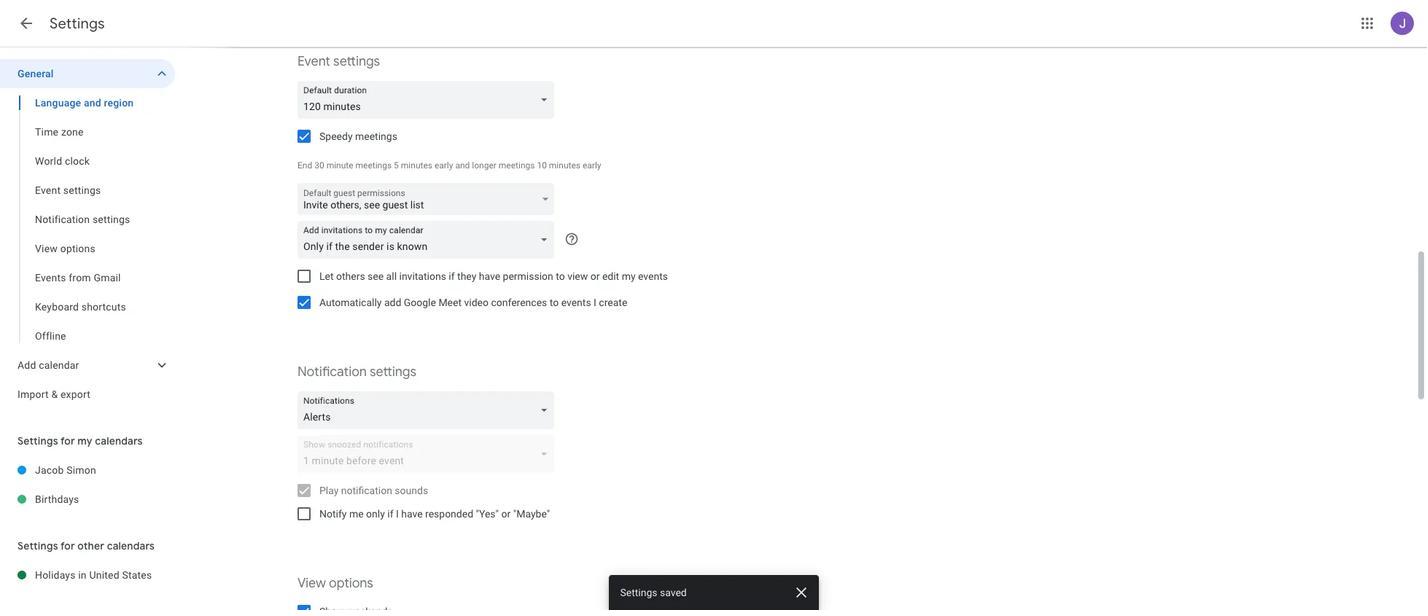 Task type: locate. For each thing, give the bounding box(es) containing it.
birthdays
[[35, 494, 79, 505]]

1 vertical spatial view options
[[298, 575, 373, 592]]

i left the create
[[594, 297, 597, 309]]

early right 10 on the left top of the page
[[583, 160, 601, 171]]

0 horizontal spatial events
[[561, 297, 591, 309]]

others
[[336, 271, 365, 282]]

0 horizontal spatial if
[[387, 508, 393, 520]]

0 vertical spatial for
[[61, 435, 75, 448]]

add calendar
[[18, 360, 79, 371]]

0 horizontal spatial and
[[84, 97, 101, 109]]

notification down "automatically"
[[298, 364, 367, 381]]

0 vertical spatial event
[[298, 53, 330, 70]]

sounds
[[395, 485, 428, 497]]

0 horizontal spatial guest
[[334, 188, 355, 198]]

1 horizontal spatial and
[[455, 160, 470, 171]]

or right "yes"
[[501, 508, 511, 520]]

view up events
[[35, 243, 58, 255]]

my right the edit
[[622, 271, 636, 282]]

me
[[349, 508, 364, 520]]

let others see all invitations if they have permission to view or edit my events
[[319, 271, 668, 282]]

if
[[449, 271, 455, 282], [387, 508, 393, 520]]

0 horizontal spatial minutes
[[401, 160, 432, 171]]

1 horizontal spatial notification
[[298, 364, 367, 381]]

have down the sounds
[[401, 508, 423, 520]]

world clock
[[35, 155, 90, 167]]

1 horizontal spatial notification settings
[[298, 364, 416, 381]]

guest
[[334, 188, 355, 198], [383, 199, 408, 211]]

1 vertical spatial calendars
[[107, 540, 155, 553]]

tree containing general
[[0, 59, 175, 409]]

0 horizontal spatial early
[[435, 160, 453, 171]]

other
[[78, 540, 104, 553]]

settings
[[50, 15, 105, 33], [18, 435, 58, 448], [18, 540, 58, 553], [620, 587, 658, 599]]

0 horizontal spatial options
[[60, 243, 95, 255]]

0 horizontal spatial or
[[501, 508, 511, 520]]

offline
[[35, 330, 66, 342]]

1 vertical spatial guest
[[383, 199, 408, 211]]

1 horizontal spatial view options
[[298, 575, 373, 592]]

0 horizontal spatial have
[[401, 508, 423, 520]]

0 vertical spatial if
[[449, 271, 455, 282]]

guest down permissions
[[383, 199, 408, 211]]

0 vertical spatial and
[[84, 97, 101, 109]]

to
[[556, 271, 565, 282], [550, 297, 559, 309]]

notification settings up "from"
[[35, 214, 130, 225]]

0 vertical spatial calendars
[[95, 435, 143, 448]]

notification
[[35, 214, 90, 225], [298, 364, 367, 381]]

0 vertical spatial my
[[622, 271, 636, 282]]

settings up jacob
[[18, 435, 58, 448]]

world
[[35, 155, 62, 167]]

1 horizontal spatial event settings
[[298, 53, 380, 70]]

guest up others,
[[334, 188, 355, 198]]

speedy meetings
[[319, 131, 397, 142]]

1 vertical spatial and
[[455, 160, 470, 171]]

holidays in united states
[[35, 570, 152, 581]]

notification inside group
[[35, 214, 90, 225]]

calendars up states
[[107, 540, 155, 553]]

list
[[410, 199, 424, 211]]

if right only
[[387, 508, 393, 520]]

1 horizontal spatial have
[[479, 271, 500, 282]]

0 vertical spatial have
[[479, 271, 500, 282]]

1 horizontal spatial if
[[449, 271, 455, 282]]

2 early from the left
[[583, 160, 601, 171]]

view options up events from gmail at top left
[[35, 243, 95, 255]]

i
[[594, 297, 597, 309], [396, 508, 399, 520]]

birthdays tree item
[[0, 485, 175, 514]]

1 horizontal spatial i
[[594, 297, 597, 309]]

group
[[0, 88, 175, 351]]

i right only
[[396, 508, 399, 520]]

time zone
[[35, 126, 84, 138]]

early up invite others, see guest list popup button
[[435, 160, 453, 171]]

let
[[319, 271, 334, 282]]

conferences
[[491, 297, 547, 309]]

view down notify at the left
[[298, 575, 326, 592]]

if left the they
[[449, 271, 455, 282]]

for for my
[[61, 435, 75, 448]]

None field
[[298, 81, 560, 119], [298, 221, 560, 259], [298, 392, 560, 430], [298, 81, 560, 119], [298, 221, 560, 259], [298, 392, 560, 430]]

others,
[[331, 199, 361, 211]]

tree
[[0, 59, 175, 409]]

0 vertical spatial to
[[556, 271, 565, 282]]

0 horizontal spatial view
[[35, 243, 58, 255]]

options
[[60, 243, 95, 255], [329, 575, 373, 592]]

settings for other calendars
[[18, 540, 155, 553]]

0 vertical spatial guest
[[334, 188, 355, 198]]

add
[[18, 360, 36, 371]]

1 vertical spatial view
[[298, 575, 326, 592]]

"maybe"
[[513, 508, 550, 520]]

settings heading
[[50, 15, 105, 33]]

all
[[386, 271, 397, 282]]

meetings up 5
[[355, 131, 397, 142]]

or
[[591, 271, 600, 282], [501, 508, 511, 520]]

for up jacob simon
[[61, 435, 75, 448]]

default guest permissions invite others, see guest list
[[303, 188, 424, 211]]

see
[[364, 199, 380, 211], [368, 271, 384, 282]]

and left region
[[84, 97, 101, 109]]

0 horizontal spatial i
[[396, 508, 399, 520]]

minutes right 5
[[401, 160, 432, 171]]

0 vertical spatial notification
[[35, 214, 90, 225]]

settings up holidays
[[18, 540, 58, 553]]

settings for settings for my calendars
[[18, 435, 58, 448]]

notification
[[341, 485, 392, 497]]

view
[[35, 243, 58, 255], [298, 575, 326, 592]]

options down me
[[329, 575, 373, 592]]

and
[[84, 97, 101, 109], [455, 160, 470, 171]]

1 vertical spatial my
[[78, 435, 92, 448]]

0 vertical spatial notification settings
[[35, 214, 130, 225]]

view
[[568, 271, 588, 282]]

export
[[61, 389, 90, 400]]

1 horizontal spatial options
[[329, 575, 373, 592]]

see left the "all"
[[368, 271, 384, 282]]

minutes
[[401, 160, 432, 171], [549, 160, 581, 171]]

1 horizontal spatial my
[[622, 271, 636, 282]]

0 horizontal spatial notification
[[35, 214, 90, 225]]

1 horizontal spatial early
[[583, 160, 601, 171]]

1 horizontal spatial minutes
[[549, 160, 581, 171]]

1 vertical spatial event settings
[[35, 185, 101, 196]]

edit
[[602, 271, 619, 282]]

event settings
[[298, 53, 380, 70], [35, 185, 101, 196]]

1 horizontal spatial or
[[591, 271, 600, 282]]

for
[[61, 435, 75, 448], [61, 540, 75, 553]]

0 horizontal spatial view options
[[35, 243, 95, 255]]

events right the edit
[[638, 271, 668, 282]]

to left view
[[556, 271, 565, 282]]

options up events from gmail at top left
[[60, 243, 95, 255]]

1 for from the top
[[61, 435, 75, 448]]

settings
[[333, 53, 380, 70], [63, 185, 101, 196], [93, 214, 130, 225], [370, 364, 416, 381]]

0 horizontal spatial my
[[78, 435, 92, 448]]

view options
[[35, 243, 95, 255], [298, 575, 373, 592]]

notification settings
[[35, 214, 130, 225], [298, 364, 416, 381]]

minutes right 10 on the left top of the page
[[549, 160, 581, 171]]

region
[[104, 97, 134, 109]]

keyboard shortcuts
[[35, 301, 126, 313]]

0 vertical spatial events
[[638, 271, 668, 282]]

0 vertical spatial see
[[364, 199, 380, 211]]

have right the they
[[479, 271, 500, 282]]

early
[[435, 160, 453, 171], [583, 160, 601, 171]]

1 minutes from the left
[[401, 160, 432, 171]]

meetings
[[355, 131, 397, 142], [356, 160, 392, 171], [499, 160, 535, 171]]

events
[[638, 271, 668, 282], [561, 297, 591, 309]]

for left other
[[61, 540, 75, 553]]

0 vertical spatial event settings
[[298, 53, 380, 70]]

settings for settings saved
[[620, 587, 658, 599]]

add
[[384, 297, 401, 309]]

settings for settings for other calendars
[[18, 540, 58, 553]]

to right conferences
[[550, 297, 559, 309]]

1 horizontal spatial events
[[638, 271, 668, 282]]

view options down notify at the left
[[298, 575, 373, 592]]

my
[[622, 271, 636, 282], [78, 435, 92, 448]]

and left longer
[[455, 160, 470, 171]]

see down permissions
[[364, 199, 380, 211]]

5
[[394, 160, 399, 171]]

settings left saved
[[620, 587, 658, 599]]

2 for from the top
[[61, 540, 75, 553]]

holidays in united states tree item
[[0, 561, 175, 590]]

calendars up jacob simon tree item
[[95, 435, 143, 448]]

1 vertical spatial for
[[61, 540, 75, 553]]

responded
[[425, 508, 473, 520]]

1 vertical spatial or
[[501, 508, 511, 520]]

1 vertical spatial have
[[401, 508, 423, 520]]

they
[[457, 271, 476, 282]]

1 vertical spatial see
[[368, 271, 384, 282]]

settings saved
[[620, 587, 687, 599]]

0 horizontal spatial event settings
[[35, 185, 101, 196]]

1 vertical spatial event
[[35, 185, 61, 196]]

events down view
[[561, 297, 591, 309]]

my up jacob simon tree item
[[78, 435, 92, 448]]

or left the edit
[[591, 271, 600, 282]]

language and region
[[35, 97, 134, 109]]

notification settings down "automatically"
[[298, 364, 416, 381]]

&
[[51, 389, 58, 400]]

united
[[89, 570, 119, 581]]

for for other
[[61, 540, 75, 553]]

video
[[464, 297, 489, 309]]

1 horizontal spatial guest
[[383, 199, 408, 211]]

event
[[298, 53, 330, 70], [35, 185, 61, 196]]

settings right the go back icon
[[50, 15, 105, 33]]

1 vertical spatial notification
[[298, 364, 367, 381]]

notification down world clock
[[35, 214, 90, 225]]

longer
[[472, 160, 497, 171]]

invitations
[[399, 271, 446, 282]]



Task type: describe. For each thing, give the bounding box(es) containing it.
speedy
[[319, 131, 353, 142]]

automatically add google meet video conferences to events i create
[[319, 297, 627, 309]]

general tree item
[[0, 59, 175, 88]]

settings for my calendars tree
[[0, 456, 175, 514]]

states
[[122, 570, 152, 581]]

zone
[[61, 126, 84, 138]]

in
[[78, 570, 87, 581]]

1 vertical spatial events
[[561, 297, 591, 309]]

saved
[[660, 587, 687, 599]]

simon
[[66, 465, 96, 476]]

1 early from the left
[[435, 160, 453, 171]]

end 30 minute meetings 5 minutes early and longer meetings 10 minutes early
[[298, 160, 601, 171]]

invite others, see guest list button
[[298, 184, 554, 219]]

1 vertical spatial notification settings
[[298, 364, 416, 381]]

1 vertical spatial if
[[387, 508, 393, 520]]

import
[[18, 389, 49, 400]]

import & export
[[18, 389, 90, 400]]

end
[[298, 160, 312, 171]]

from
[[69, 272, 91, 284]]

0 vertical spatial view options
[[35, 243, 95, 255]]

notify
[[319, 508, 347, 520]]

go back image
[[18, 15, 35, 32]]

jacob simon
[[35, 465, 96, 476]]

meetings left 5
[[356, 160, 392, 171]]

settings for settings
[[50, 15, 105, 33]]

holidays
[[35, 570, 76, 581]]

0 vertical spatial view
[[35, 243, 58, 255]]

0 vertical spatial options
[[60, 243, 95, 255]]

2 minutes from the left
[[549, 160, 581, 171]]

clock
[[65, 155, 90, 167]]

1 vertical spatial options
[[329, 575, 373, 592]]

birthdays link
[[35, 485, 175, 514]]

gmail
[[94, 272, 121, 284]]

holidays in united states link
[[35, 561, 175, 590]]

notify me only if i have responded "yes" or "maybe"
[[319, 508, 550, 520]]

0 horizontal spatial notification settings
[[35, 214, 130, 225]]

time
[[35, 126, 59, 138]]

automatically
[[319, 297, 382, 309]]

see inside default guest permissions invite others, see guest list
[[364, 199, 380, 211]]

group containing language and region
[[0, 88, 175, 351]]

play
[[319, 485, 339, 497]]

keyboard
[[35, 301, 79, 313]]

permissions
[[357, 188, 405, 198]]

invite
[[303, 199, 328, 211]]

meet
[[439, 297, 462, 309]]

0 vertical spatial i
[[594, 297, 597, 309]]

0 horizontal spatial event
[[35, 185, 61, 196]]

calendars for settings for other calendars
[[107, 540, 155, 553]]

1 horizontal spatial event
[[298, 53, 330, 70]]

events from gmail
[[35, 272, 121, 284]]

1 vertical spatial i
[[396, 508, 399, 520]]

language
[[35, 97, 81, 109]]

30
[[314, 160, 324, 171]]

1 vertical spatial to
[[550, 297, 559, 309]]

10
[[537, 160, 547, 171]]

create
[[599, 297, 627, 309]]

and inside group
[[84, 97, 101, 109]]

jacob
[[35, 465, 64, 476]]

events
[[35, 272, 66, 284]]

jacob simon tree item
[[0, 456, 175, 485]]

google
[[404, 297, 436, 309]]

default
[[303, 188, 331, 198]]

shortcuts
[[82, 301, 126, 313]]

settings for my calendars
[[18, 435, 143, 448]]

calendars for settings for my calendars
[[95, 435, 143, 448]]

only
[[366, 508, 385, 520]]

minute
[[326, 160, 353, 171]]

0 vertical spatial or
[[591, 271, 600, 282]]

calendar
[[39, 360, 79, 371]]

general
[[18, 68, 54, 80]]

1 horizontal spatial view
[[298, 575, 326, 592]]

permission
[[503, 271, 553, 282]]

"yes"
[[476, 508, 499, 520]]

meetings left 10 on the left top of the page
[[499, 160, 535, 171]]

play notification sounds
[[319, 485, 428, 497]]



Task type: vqa. For each thing, say whether or not it's contained in the screenshot.
lachlandinoo@gmail.com list box
no



